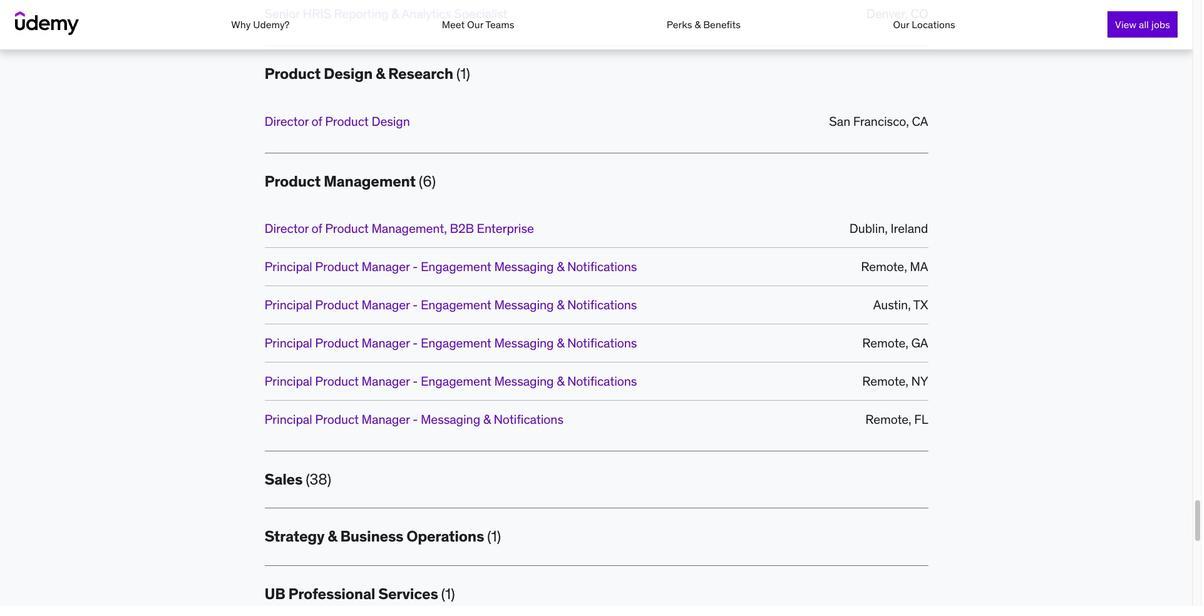 Task type: locate. For each thing, give the bounding box(es) containing it.
our locations
[[894, 18, 956, 31]]

3 engagement from the top
[[421, 335, 492, 351]]

0 vertical spatial of
[[312, 113, 322, 129]]

francisco,
[[854, 113, 910, 129]]

remote,
[[862, 259, 908, 274], [863, 335, 909, 351], [863, 373, 909, 389], [866, 412, 912, 427]]

research
[[388, 64, 453, 83]]

our right 'meet'
[[467, 18, 484, 31]]

product
[[265, 64, 321, 83], [325, 113, 369, 129], [265, 171, 321, 191], [325, 221, 369, 236], [315, 259, 359, 274], [315, 297, 359, 313], [315, 335, 359, 351], [315, 373, 359, 389], [315, 412, 359, 427]]

director for director of product design
[[265, 113, 309, 129]]

notifications for remote, ga
[[568, 335, 637, 351]]

manager
[[362, 259, 410, 274], [362, 297, 410, 313], [362, 335, 410, 351], [362, 373, 410, 389], [362, 412, 410, 427]]

manager for remote, fl
[[362, 412, 410, 427]]

principal for remote, ga
[[265, 335, 312, 351]]

(1) right the operations
[[487, 527, 501, 547]]

director
[[265, 113, 309, 129], [265, 221, 309, 236]]

principal
[[265, 259, 312, 274], [265, 297, 312, 313], [265, 335, 312, 351], [265, 373, 312, 389], [265, 412, 312, 427]]

sales (38)
[[265, 470, 331, 489]]

5 principal from the top
[[265, 412, 312, 427]]

0 horizontal spatial (1)
[[441, 584, 455, 604]]

1 vertical spatial (1)
[[487, 527, 501, 547]]

(1) right services
[[441, 584, 455, 604]]

1 engagement from the top
[[421, 259, 492, 274]]

engagement
[[421, 259, 492, 274], [421, 297, 492, 313], [421, 335, 492, 351], [421, 373, 492, 389]]

2 engagement from the top
[[421, 297, 492, 313]]

principal product manager - engagement messaging & notifications for remote, ny
[[265, 373, 637, 389]]

operations
[[407, 527, 484, 547]]

&
[[392, 6, 399, 21], [695, 18, 701, 31], [376, 64, 385, 83], [557, 259, 565, 274], [557, 297, 565, 313], [557, 335, 565, 351], [557, 373, 565, 389], [483, 412, 491, 427], [328, 527, 337, 547]]

remote, left ga
[[863, 335, 909, 351]]

director of product design
[[265, 113, 410, 129]]

ireland
[[891, 221, 929, 236]]

1 of from the top
[[312, 113, 322, 129]]

senior hris reporting & analytics specialist
[[265, 6, 508, 21]]

2 - from the top
[[413, 297, 418, 313]]

1 vertical spatial design
[[372, 113, 410, 129]]

1 horizontal spatial (1)
[[457, 64, 470, 83]]

1 - from the top
[[413, 259, 418, 274]]

messaging
[[495, 259, 554, 274], [495, 297, 554, 313], [495, 335, 554, 351], [495, 373, 554, 389], [421, 412, 481, 427]]

remote, left ny
[[863, 373, 909, 389]]

principal for remote, ma
[[265, 259, 312, 274]]

- for remote, ma
[[413, 259, 418, 274]]

5 manager from the top
[[362, 412, 410, 427]]

1 vertical spatial of
[[312, 221, 322, 236]]

(6)
[[419, 171, 436, 191]]

b2b
[[450, 221, 474, 236]]

principal product manager - engagement messaging & notifications
[[265, 259, 637, 274], [265, 297, 637, 313], [265, 335, 637, 351], [265, 373, 637, 389]]

strategy & business operations (1)
[[265, 527, 501, 547]]

dublin, ireland
[[850, 221, 929, 236]]

notifications
[[568, 259, 637, 274], [568, 297, 637, 313], [568, 335, 637, 351], [568, 373, 637, 389], [494, 412, 564, 427]]

2 principal product manager - engagement messaging & notifications from the top
[[265, 297, 637, 313]]

remote, ny
[[863, 373, 929, 389]]

tx
[[914, 297, 929, 313]]

messaging for remote, ma
[[495, 259, 554, 274]]

denver, co
[[867, 6, 929, 21]]

1 manager from the top
[[362, 259, 410, 274]]

3 principal product manager - engagement messaging & notifications from the top
[[265, 335, 637, 351]]

of
[[312, 113, 322, 129], [312, 221, 322, 236]]

3 manager from the top
[[362, 335, 410, 351]]

perks & benefits
[[667, 18, 741, 31]]

director for director of product management, b2b enterprise
[[265, 221, 309, 236]]

5 - from the top
[[413, 412, 418, 427]]

1 horizontal spatial our
[[894, 18, 910, 31]]

messaging for remote, ny
[[495, 373, 554, 389]]

2 principal from the top
[[265, 297, 312, 313]]

2 our from the left
[[894, 18, 910, 31]]

locations
[[912, 18, 956, 31]]

4 engagement from the top
[[421, 373, 492, 389]]

san francisco, ca
[[830, 113, 929, 129]]

perks & benefits link
[[667, 18, 741, 31]]

4 - from the top
[[413, 373, 418, 389]]

-
[[413, 259, 418, 274], [413, 297, 418, 313], [413, 335, 418, 351], [413, 373, 418, 389], [413, 412, 418, 427]]

austin, tx
[[874, 297, 929, 313]]

ga
[[912, 335, 929, 351]]

1 vertical spatial director
[[265, 221, 309, 236]]

sales
[[265, 470, 303, 489]]

meet
[[442, 18, 465, 31]]

0 vertical spatial (1)
[[457, 64, 470, 83]]

principal for austin, tx
[[265, 297, 312, 313]]

manager for remote, ma
[[362, 259, 410, 274]]

our
[[467, 18, 484, 31], [894, 18, 910, 31]]

manager for remote, ny
[[362, 373, 410, 389]]

strategy
[[265, 527, 325, 547]]

view all jobs
[[1116, 18, 1171, 31]]

remote, for remote, fl
[[866, 412, 912, 427]]

san
[[830, 113, 851, 129]]

our left co
[[894, 18, 910, 31]]

- for remote, ga
[[413, 335, 418, 351]]

ub
[[265, 584, 285, 604]]

0 vertical spatial director
[[265, 113, 309, 129]]

4 manager from the top
[[362, 373, 410, 389]]

principal product manager - engagement messaging & notifications for austin, tx
[[265, 297, 637, 313]]

(1) right research
[[457, 64, 470, 83]]

our locations link
[[894, 18, 956, 31]]

2 director from the top
[[265, 221, 309, 236]]

4 principal product manager - engagement messaging & notifications from the top
[[265, 373, 637, 389]]

2 vertical spatial (1)
[[441, 584, 455, 604]]

3 - from the top
[[413, 335, 418, 351]]

1 our from the left
[[467, 18, 484, 31]]

(1) for strategy & business operations
[[487, 527, 501, 547]]

benefits
[[704, 18, 741, 31]]

udemy?
[[253, 18, 290, 31]]

1 principal from the top
[[265, 259, 312, 274]]

manager for remote, ga
[[362, 335, 410, 351]]

design
[[324, 64, 373, 83], [372, 113, 410, 129]]

0 horizontal spatial our
[[467, 18, 484, 31]]

1 director from the top
[[265, 113, 309, 129]]

3 principal from the top
[[265, 335, 312, 351]]

2 manager from the top
[[362, 297, 410, 313]]

of for director of product management, b2b enterprise
[[312, 221, 322, 236]]

- for austin, tx
[[413, 297, 418, 313]]

remote, left fl
[[866, 412, 912, 427]]

4 principal from the top
[[265, 373, 312, 389]]

2 horizontal spatial (1)
[[487, 527, 501, 547]]

design down product design & research (1) on the left top
[[372, 113, 410, 129]]

(1)
[[457, 64, 470, 83], [487, 527, 501, 547], [441, 584, 455, 604]]

product management (6)
[[265, 171, 436, 191]]

all
[[1140, 18, 1150, 31]]

professional
[[289, 584, 375, 604]]

2 of from the top
[[312, 221, 322, 236]]

remote, fl
[[866, 412, 929, 427]]

(38)
[[306, 470, 331, 489]]

product design & research (1)
[[265, 64, 470, 83]]

fl
[[915, 412, 929, 427]]

1 principal product manager - engagement messaging & notifications from the top
[[265, 259, 637, 274]]

design up director of product design
[[324, 64, 373, 83]]

messaging for austin, tx
[[495, 297, 554, 313]]

remote, left ma
[[862, 259, 908, 274]]

senior
[[265, 6, 300, 21]]



Task type: describe. For each thing, give the bounding box(es) containing it.
engagement for remote, ny
[[421, 373, 492, 389]]

specialist
[[454, 6, 508, 21]]

- for remote, ny
[[413, 373, 418, 389]]

why udemy?
[[231, 18, 290, 31]]

of for director of product design
[[312, 113, 322, 129]]

engagement for remote, ga
[[421, 335, 492, 351]]

remote, ga
[[863, 335, 929, 351]]

principal product manager - messaging & notifications
[[265, 412, 564, 427]]

ca
[[912, 113, 929, 129]]

view all jobs link
[[1108, 11, 1178, 38]]

meet our teams
[[442, 18, 515, 31]]

meet our teams link
[[442, 18, 515, 31]]

director of product management, b2b enterprise
[[265, 221, 534, 236]]

why
[[231, 18, 251, 31]]

denver,
[[867, 6, 908, 21]]

ub professional services (1)
[[265, 584, 455, 604]]

- for remote, fl
[[413, 412, 418, 427]]

principal product manager - engagement messaging & notifications for remote, ma
[[265, 259, 637, 274]]

(1) for product design & research
[[457, 64, 470, 83]]

remote, for remote, ma
[[862, 259, 908, 274]]

ny
[[912, 373, 929, 389]]

services
[[379, 584, 438, 604]]

perks
[[667, 18, 693, 31]]

remote, ma
[[862, 259, 929, 274]]

principal for remote, ny
[[265, 373, 312, 389]]

messaging for remote, ga
[[495, 335, 554, 351]]

view
[[1116, 18, 1137, 31]]

remote, for remote, ga
[[863, 335, 909, 351]]

reporting
[[334, 6, 389, 21]]

ma
[[910, 259, 929, 274]]

analytics
[[402, 6, 452, 21]]

teams
[[486, 18, 515, 31]]

austin,
[[874, 297, 911, 313]]

0 vertical spatial design
[[324, 64, 373, 83]]

notifications for remote, ma
[[568, 259, 637, 274]]

management
[[324, 171, 416, 191]]

engagement for austin, tx
[[421, 297, 492, 313]]

engagement for remote, ma
[[421, 259, 492, 274]]

hris
[[303, 6, 331, 21]]

business
[[340, 527, 404, 547]]

why udemy? link
[[231, 18, 290, 31]]

notifications for austin, tx
[[568, 297, 637, 313]]

principal product manager - engagement messaging & notifications for remote, ga
[[265, 335, 637, 351]]

enterprise
[[477, 221, 534, 236]]

co
[[911, 6, 929, 21]]

principal for remote, fl
[[265, 412, 312, 427]]

remote, for remote, ny
[[863, 373, 909, 389]]

notifications for remote, ny
[[568, 373, 637, 389]]

jobs
[[1152, 18, 1171, 31]]

dublin,
[[850, 221, 888, 236]]

udemy image
[[15, 11, 79, 35]]

management,
[[372, 221, 447, 236]]

manager for austin, tx
[[362, 297, 410, 313]]



Task type: vqa. For each thing, say whether or not it's contained in the screenshot.
bottommost Director
yes



